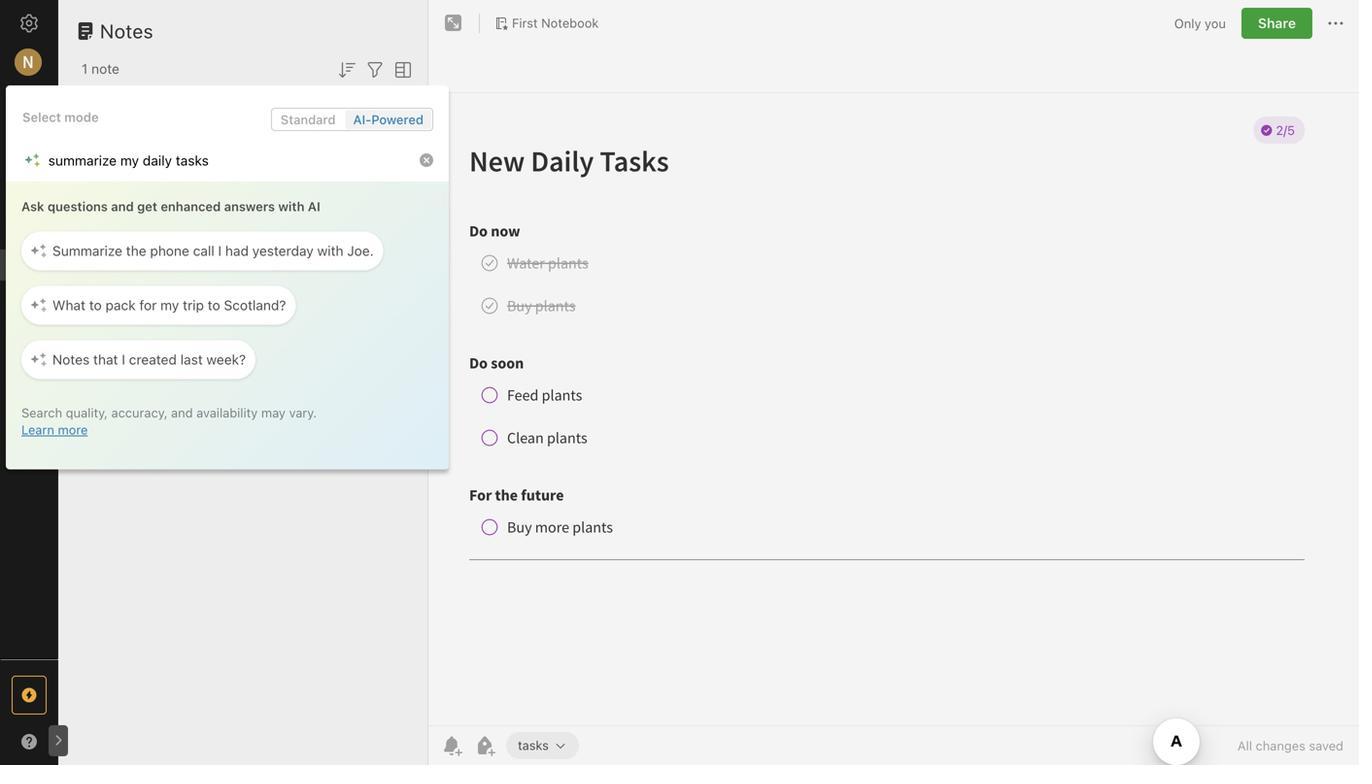 Task type: vqa. For each thing, say whether or not it's contained in the screenshot.
Add
no



Task type: locate. For each thing, give the bounding box(es) containing it.
expand note image
[[442, 12, 465, 35]]

to
[[89, 297, 102, 313], [208, 297, 220, 313]]

a few minutes ago
[[84, 157, 183, 171]]

0 horizontal spatial tasks
[[198, 156, 227, 170]]

minutes
[[116, 157, 160, 171]]

do
[[84, 132, 101, 148], [134, 132, 152, 148]]

edit search image
[[12, 91, 47, 126]]

tasks button
[[506, 733, 579, 760]]

notes inside search results field
[[52, 352, 90, 368]]

do down 'new'
[[84, 132, 101, 148]]

that
[[93, 352, 118, 368]]

0 horizontal spatial the
[[126, 243, 146, 259]]

and inside search quality, accuracy, and availability may vary . learn more
[[171, 406, 193, 420]]

call
[[193, 243, 214, 259]]

notes up 'note'
[[100, 19, 154, 42]]

phone
[[150, 243, 189, 259]]

accuracy,
[[111, 406, 168, 420]]

tasks inside 'note list' element
[[198, 156, 227, 170]]

0 horizontal spatial to
[[89, 297, 102, 313]]

0 horizontal spatial do
[[84, 132, 101, 148]]

summarize the phone call i had yesterday with joe.
[[52, 243, 374, 259]]

0 vertical spatial notes
[[100, 19, 154, 42]]

Type a question text field
[[43, 146, 394, 175]]

.
[[313, 406, 317, 420]]

Search results field
[[6, 182, 449, 470]]

notes that i created last week?
[[52, 352, 246, 368]]

1 to from the left
[[89, 297, 102, 313]]

mode
[[64, 110, 99, 124]]

the inside new daily tasks do now do soon for the future
[[214, 132, 234, 148]]

select
[[22, 110, 61, 124]]

notes
[[100, 19, 154, 42], [52, 352, 90, 368]]

0 vertical spatial and
[[111, 199, 134, 214]]

0 horizontal spatial i
[[122, 352, 125, 368]]

standard
[[281, 112, 336, 127]]

tasks
[[151, 111, 187, 127]]

do down the daily
[[134, 132, 152, 148]]

first
[[512, 16, 538, 30]]

and right accuracy,
[[171, 406, 193, 420]]

the
[[214, 132, 234, 148], [126, 243, 146, 259]]

home image
[[17, 191, 41, 215]]

0 horizontal spatial with
[[278, 199, 305, 214]]

you
[[1205, 16, 1226, 30]]

notebook
[[541, 16, 599, 30]]

i
[[218, 243, 222, 259], [122, 352, 125, 368]]

get
[[137, 199, 157, 214]]

may
[[261, 406, 286, 420]]

notes left that
[[52, 352, 90, 368]]

0 horizontal spatial notes
[[52, 352, 90, 368]]

to left pack
[[89, 297, 102, 313]]

all changes saved
[[1238, 739, 1344, 754]]

1 horizontal spatial do
[[134, 132, 152, 148]]

with left ai
[[278, 199, 305, 214]]

1 horizontal spatial the
[[214, 132, 234, 148]]

trip
[[183, 297, 204, 313]]

quality,
[[66, 406, 108, 420]]

1 vertical spatial the
[[126, 243, 146, 259]]

all
[[1238, 739, 1252, 754]]

1 horizontal spatial notes
[[100, 19, 154, 42]]

and down the '2/5'
[[111, 199, 134, 214]]

first notebook button
[[488, 10, 606, 37]]

0 vertical spatial tasks
[[198, 156, 227, 170]]

and
[[111, 199, 134, 214], [171, 406, 193, 420]]

i right that
[[122, 352, 125, 368]]

with
[[278, 199, 305, 214], [317, 243, 344, 259]]

1 horizontal spatial tasks
[[518, 739, 549, 753]]

standard tab
[[273, 110, 343, 129]]

tasks
[[198, 156, 227, 170], [518, 739, 549, 753]]

0 vertical spatial i
[[218, 243, 222, 259]]

questions
[[48, 199, 108, 214]]

tasks right 'add tag' 'icon'
[[518, 739, 549, 753]]

created
[[129, 352, 177, 368]]

scotland?
[[224, 297, 286, 313]]

1 horizontal spatial and
[[171, 406, 193, 420]]

ai-powered tab
[[345, 110, 431, 129]]

the left phone
[[126, 243, 146, 259]]

powered
[[371, 112, 424, 127]]

enhanced
[[161, 199, 221, 214]]

tasks down for
[[198, 156, 227, 170]]

with left joe.
[[317, 243, 344, 259]]

more
[[58, 423, 88, 437]]

new
[[84, 111, 112, 127]]

vary
[[289, 406, 313, 420]]

daily
[[116, 111, 147, 127]]

None search field
[[43, 146, 433, 175]]

1 vertical spatial with
[[317, 243, 344, 259]]

notes inside 'note list' element
[[100, 19, 154, 42]]

few
[[93, 157, 113, 171]]

for
[[139, 297, 157, 313]]

ask
[[21, 199, 44, 214]]

1 horizontal spatial to
[[208, 297, 220, 313]]

1 vertical spatial and
[[171, 406, 193, 420]]

to right trip
[[208, 297, 220, 313]]

ai-powered
[[353, 112, 424, 127]]

1 vertical spatial tasks
[[518, 739, 549, 753]]

1 do from the left
[[84, 132, 101, 148]]

note
[[91, 61, 119, 77]]

1 horizontal spatial i
[[218, 243, 222, 259]]

0 horizontal spatial and
[[111, 199, 134, 214]]

only
[[1175, 16, 1201, 30]]

add tag image
[[473, 735, 497, 758]]

0 vertical spatial the
[[214, 132, 234, 148]]

settings image
[[17, 12, 41, 35]]

Note Editor text field
[[428, 93, 1359, 726]]

1 vertical spatial notes
[[52, 352, 90, 368]]

i right call
[[218, 243, 222, 259]]

tree
[[0, 188, 58, 659]]

the right for
[[214, 132, 234, 148]]

learn more link
[[21, 423, 88, 437]]

notes for notes
[[100, 19, 154, 42]]



Task type: describe. For each thing, give the bounding box(es) containing it.
my
[[160, 297, 179, 313]]

note window element
[[428, 0, 1359, 766]]

2 to from the left
[[208, 297, 220, 313]]

1 horizontal spatial with
[[317, 243, 344, 259]]

add a reminder image
[[440, 735, 463, 758]]

for
[[190, 132, 210, 148]]

click to expand image
[[50, 730, 65, 753]]

had
[[225, 243, 249, 259]]

saved
[[1309, 739, 1344, 754]]

1 vertical spatial i
[[122, 352, 125, 368]]

first notebook
[[512, 16, 599, 30]]

1
[[82, 61, 88, 77]]

2/5
[[105, 178, 123, 192]]

the inside search results field
[[126, 243, 146, 259]]

soon
[[156, 132, 186, 148]]

0 vertical spatial with
[[278, 199, 305, 214]]

notes for notes that i created last week?
[[52, 352, 90, 368]]

what
[[52, 297, 86, 313]]

now
[[105, 132, 131, 148]]

joe.
[[347, 243, 374, 259]]

changes
[[1256, 739, 1306, 754]]

availability
[[196, 406, 258, 420]]

upgrade image
[[17, 684, 41, 707]]

future
[[238, 132, 276, 148]]

answers
[[224, 199, 275, 214]]

last
[[180, 352, 203, 368]]

ask questions and get enhanced answers with ai
[[21, 199, 320, 214]]

only you
[[1175, 16, 1226, 30]]

share button
[[1242, 8, 1313, 39]]

2 do from the left
[[134, 132, 152, 148]]

share
[[1258, 15, 1296, 31]]

learn
[[21, 423, 54, 437]]

search
[[21, 406, 62, 420]]

ai
[[308, 199, 320, 214]]

note list element
[[58, 0, 428, 766]]

search quality, accuracy, and availability may vary . learn more
[[21, 406, 317, 437]]

pack
[[105, 297, 136, 313]]

tasks inside button
[[518, 739, 549, 753]]

new daily tasks do now do soon for the future
[[84, 111, 276, 148]]

ago
[[163, 157, 183, 171]]

yesterday
[[252, 243, 314, 259]]

ai-
[[353, 112, 371, 127]]

week?
[[206, 352, 246, 368]]

what to pack for my trip to scotland?
[[52, 297, 286, 313]]

select mode
[[22, 110, 99, 124]]

summarize
[[52, 243, 122, 259]]

1 note
[[82, 61, 119, 77]]

a
[[84, 157, 90, 171]]



